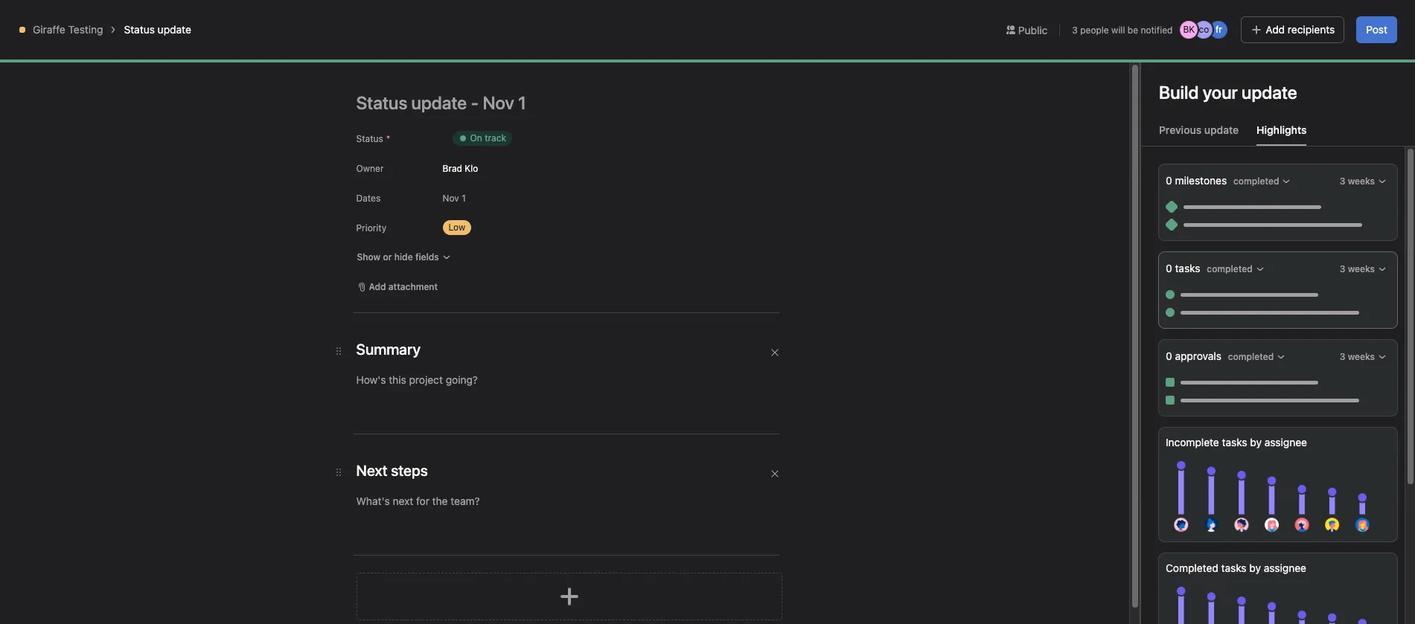 Task type: locate. For each thing, give the bounding box(es) containing it.
remove from starred image
[[196, 57, 208, 69]]

completed button for 0 tasks
[[1204, 259, 1269, 280]]

add
[[1297, 12, 1314, 23], [1266, 23, 1286, 36], [369, 282, 386, 293]]

0 vertical spatial status
[[124, 23, 155, 36]]

messages
[[520, 93, 570, 106]]

2 0 from the top
[[1166, 262, 1173, 275]]

1 vertical spatial update
[[1205, 124, 1239, 136]]

assignee for completed tasks by assignee
[[1265, 562, 1307, 575]]

what's in my trial?
[[1198, 12, 1275, 23]]

0 horizontal spatial status
[[124, 23, 155, 36]]

0 vertical spatial assignee
[[1265, 436, 1308, 449]]

list box
[[532, 6, 890, 30]]

1 horizontal spatial update
[[1205, 124, 1239, 136]]

completed for 0 tasks
[[1208, 264, 1253, 275]]

2 weeks from the top
[[1349, 264, 1376, 275]]

build
[[1160, 82, 1200, 103]]

status update
[[124, 23, 191, 36]]

0 vertical spatial 3 weeks
[[1340, 176, 1376, 187]]

1 3 weeks from the top
[[1340, 176, 1376, 187]]

0 vertical spatial 3 weeks button
[[1337, 171, 1391, 192]]

workflow
[[361, 93, 407, 106]]

status
[[124, 23, 155, 36], [356, 133, 383, 144]]

3
[[1073, 24, 1078, 35], [1340, 176, 1346, 187], [1340, 264, 1346, 275], [1340, 352, 1346, 363]]

incomplete
[[1166, 436, 1220, 449]]

0 vertical spatial 0
[[1166, 174, 1173, 187]]

*
[[386, 133, 391, 144]]

on
[[470, 133, 482, 144]]

1 horizontal spatial add
[[1266, 23, 1286, 36]]

2 vertical spatial 0
[[1166, 350, 1173, 363]]

free
[[1145, 7, 1163, 18]]

0 for 0 tasks
[[1166, 262, 1173, 275]]

testing
[[68, 23, 103, 36]]

low button
[[443, 220, 486, 235]]

klo
[[465, 163, 478, 174]]

bk
[[1184, 24, 1196, 35]]

completed right milestones on the top of page
[[1234, 176, 1280, 187]]

status right testing
[[124, 23, 155, 36]]

highlights
[[1257, 124, 1307, 136]]

3 weeks button
[[1337, 171, 1391, 192], [1337, 259, 1391, 280], [1337, 347, 1391, 368]]

assignee for incomplete tasks by assignee
[[1265, 436, 1308, 449]]

2 3 weeks from the top
[[1340, 264, 1376, 275]]

Section title text field
[[356, 340, 421, 360]]

update for previous update
[[1205, 124, 1239, 136]]

2 vertical spatial completed button
[[1225, 347, 1290, 368]]

add billing info button
[[1291, 7, 1367, 28]]

assignee
[[1265, 436, 1308, 449], [1265, 562, 1307, 575]]

completed
[[1234, 176, 1280, 187], [1208, 264, 1253, 275], [1229, 352, 1275, 363]]

1 vertical spatial 3 weeks
[[1340, 264, 1376, 275]]

3 weeks button for tasks
[[1337, 259, 1391, 280]]

by right incomplete
[[1251, 436, 1262, 449]]

None text field
[[63, 50, 168, 77]]

0 vertical spatial tasks
[[1176, 262, 1201, 275]]

0
[[1166, 174, 1173, 187], [1166, 262, 1173, 275], [1166, 350, 1173, 363]]

1 vertical spatial 0
[[1166, 262, 1173, 275]]

workflow link
[[349, 92, 407, 108]]

2 vertical spatial 3 weeks
[[1340, 352, 1376, 363]]

0 vertical spatial update
[[158, 23, 191, 36]]

update
[[158, 23, 191, 36], [1205, 124, 1239, 136]]

add inside dropdown button
[[369, 282, 386, 293]]

or
[[383, 252, 392, 263]]

completed right 0 tasks
[[1208, 264, 1253, 275]]

0 vertical spatial weeks
[[1349, 176, 1376, 187]]

status for status *
[[356, 133, 383, 144]]

attachment
[[389, 282, 438, 293]]

tasks
[[1176, 262, 1201, 275], [1223, 436, 1248, 449], [1222, 562, 1247, 575]]

be
[[1128, 24, 1139, 35]]

1 3 weeks button from the top
[[1337, 171, 1391, 192]]

1 vertical spatial status
[[356, 133, 383, 144]]

low
[[449, 222, 466, 233]]

dashboard
[[437, 93, 491, 106]]

remove section image
[[770, 470, 779, 479]]

nov
[[443, 193, 459, 204]]

owner
[[356, 163, 384, 174]]

tab list containing previous update
[[1142, 122, 1416, 147]]

0 for 0 milestones
[[1166, 174, 1173, 187]]

brad
[[443, 163, 462, 174]]

messages link
[[509, 92, 570, 108]]

1 vertical spatial completed
[[1208, 264, 1253, 275]]

will
[[1112, 24, 1126, 35]]

weeks for tasks
[[1349, 264, 1376, 275]]

2 vertical spatial 3 weeks button
[[1337, 347, 1391, 368]]

what's
[[1198, 12, 1227, 23]]

free trial 17 days left
[[1134, 7, 1182, 28]]

brad klo
[[443, 163, 478, 174]]

0 vertical spatial by
[[1251, 436, 1262, 449]]

incomplete tasks by assignee
[[1166, 436, 1308, 449]]

by right the completed
[[1250, 562, 1262, 575]]

completed button
[[1230, 171, 1296, 192], [1204, 259, 1269, 280], [1225, 347, 1290, 368]]

milestones
[[1176, 174, 1228, 187]]

0 vertical spatial completed
[[1234, 176, 1280, 187]]

in
[[1230, 12, 1237, 23]]

2 vertical spatial tasks
[[1222, 562, 1247, 575]]

3 0 from the top
[[1166, 350, 1173, 363]]

post
[[1367, 23, 1388, 36]]

status left *
[[356, 133, 383, 144]]

completed button for 0 approvals
[[1225, 347, 1290, 368]]

tasks for 0
[[1176, 262, 1201, 275]]

1 vertical spatial 3 weeks button
[[1337, 259, 1391, 280]]

status *
[[356, 133, 391, 144]]

add recipients
[[1266, 23, 1336, 36]]

completed tasks by assignee
[[1166, 562, 1307, 575]]

3 for 0 tasks
[[1340, 264, 1346, 275]]

1 vertical spatial tasks
[[1223, 436, 1248, 449]]

days
[[1146, 17, 1166, 28]]

2 vertical spatial completed
[[1229, 352, 1275, 363]]

1 weeks from the top
[[1349, 176, 1376, 187]]

2 3 weeks button from the top
[[1337, 259, 1391, 280]]

add for add recipients
[[1266, 23, 1286, 36]]

2 vertical spatial weeks
[[1349, 352, 1376, 363]]

1 vertical spatial assignee
[[1265, 562, 1307, 575]]

post button
[[1357, 16, 1398, 43]]

1
[[462, 193, 466, 204]]

3 weeks from the top
[[1349, 352, 1376, 363]]

on track button
[[443, 125, 522, 152]]

completed button for 0 milestones
[[1230, 171, 1296, 192]]

1 vertical spatial by
[[1250, 562, 1262, 575]]

3 weeks
[[1340, 176, 1376, 187], [1340, 264, 1376, 275], [1340, 352, 1376, 363]]

show
[[357, 252, 381, 263]]

by
[[1251, 436, 1262, 449], [1250, 562, 1262, 575]]

3 people will be notified
[[1073, 24, 1173, 35]]

0 horizontal spatial add
[[369, 282, 386, 293]]

3 3 weeks from the top
[[1340, 352, 1376, 363]]

3 3 weeks button from the top
[[1337, 347, 1391, 368]]

track
[[485, 133, 506, 144]]

0 tasks
[[1166, 262, 1204, 275]]

0 vertical spatial completed button
[[1230, 171, 1296, 192]]

weeks
[[1349, 176, 1376, 187], [1349, 264, 1376, 275], [1349, 352, 1376, 363]]

2 horizontal spatial add
[[1297, 12, 1314, 23]]

completed right approvals
[[1229, 352, 1275, 363]]

1 vertical spatial weeks
[[1349, 264, 1376, 275]]

1 vertical spatial completed button
[[1204, 259, 1269, 280]]

0 horizontal spatial update
[[158, 23, 191, 36]]

1 horizontal spatial status
[[356, 133, 383, 144]]

tab list
[[1142, 122, 1416, 147]]

1 0 from the top
[[1166, 174, 1173, 187]]



Task type: describe. For each thing, give the bounding box(es) containing it.
co
[[1199, 24, 1210, 35]]

3 weeks button for approvals
[[1337, 347, 1391, 368]]

public
[[1019, 23, 1048, 36]]

notified
[[1141, 24, 1173, 35]]

0 approvals
[[1166, 350, 1225, 363]]

3 weeks for milestones
[[1340, 176, 1376, 187]]

fields
[[416, 252, 439, 263]]

dashboard link
[[425, 92, 491, 108]]

0 milestones
[[1166, 174, 1230, 187]]

your update
[[1203, 82, 1298, 103]]

add for add attachment
[[369, 282, 386, 293]]

3 for 0 approvals
[[1340, 352, 1346, 363]]

completed for 0 milestones
[[1234, 176, 1280, 187]]

info
[[1344, 12, 1360, 23]]

fr
[[1216, 24, 1223, 35]]

weeks for milestones
[[1349, 176, 1376, 187]]

ribbon image
[[27, 54, 45, 72]]

build your update
[[1160, 82, 1298, 103]]

on track
[[470, 133, 506, 144]]

remove section image
[[770, 349, 779, 358]]

17
[[1134, 17, 1143, 28]]

add attachment button
[[350, 277, 445, 298]]

add attachment
[[369, 282, 438, 293]]

what's in my trial? button
[[1191, 7, 1282, 28]]

recipients
[[1288, 23, 1336, 36]]

trial
[[1166, 7, 1182, 18]]

show or hide fields button
[[350, 247, 458, 268]]

completed
[[1166, 562, 1219, 575]]

add billing info
[[1297, 12, 1360, 23]]

3 weeks for tasks
[[1340, 264, 1376, 275]]

by for completed
[[1250, 562, 1262, 575]]

tasks for incomplete
[[1223, 436, 1248, 449]]

giraffe testing
[[33, 23, 103, 36]]

status for status update
[[124, 23, 155, 36]]

Section title text field
[[356, 461, 428, 482]]

show or hide fields
[[357, 252, 439, 263]]

giraffe
[[33, 23, 65, 36]]

weeks for approvals
[[1349, 352, 1376, 363]]

previous update
[[1160, 124, 1239, 136]]

3 weeks button for milestones
[[1337, 171, 1391, 192]]

people
[[1081, 24, 1110, 35]]

hide
[[395, 252, 413, 263]]

trial?
[[1254, 12, 1275, 23]]

priority
[[356, 223, 387, 234]]

left
[[1168, 17, 1182, 28]]

3 for 0 milestones
[[1340, 176, 1346, 187]]

billing
[[1317, 12, 1342, 23]]

3 weeks for approvals
[[1340, 352, 1376, 363]]

Title of update text field
[[356, 86, 803, 119]]

completed for 0 approvals
[[1229, 352, 1275, 363]]

previous
[[1160, 124, 1202, 136]]

giraffe testing link
[[33, 23, 103, 36]]

dates
[[356, 193, 381, 204]]

add recipients button
[[1242, 16, 1345, 43]]

approvals
[[1176, 350, 1222, 363]]

my
[[1239, 12, 1252, 23]]

by for incomplete
[[1251, 436, 1262, 449]]

nov 1
[[443, 193, 466, 204]]

tasks for completed
[[1222, 562, 1247, 575]]

update for status update
[[158, 23, 191, 36]]

add report section image
[[557, 585, 581, 609]]

0 for 0 approvals
[[1166, 350, 1173, 363]]

add for add billing info
[[1297, 12, 1314, 23]]



Task type: vqa. For each thing, say whether or not it's contained in the screenshot.
the bottommost Cross-functional project plan link
no



